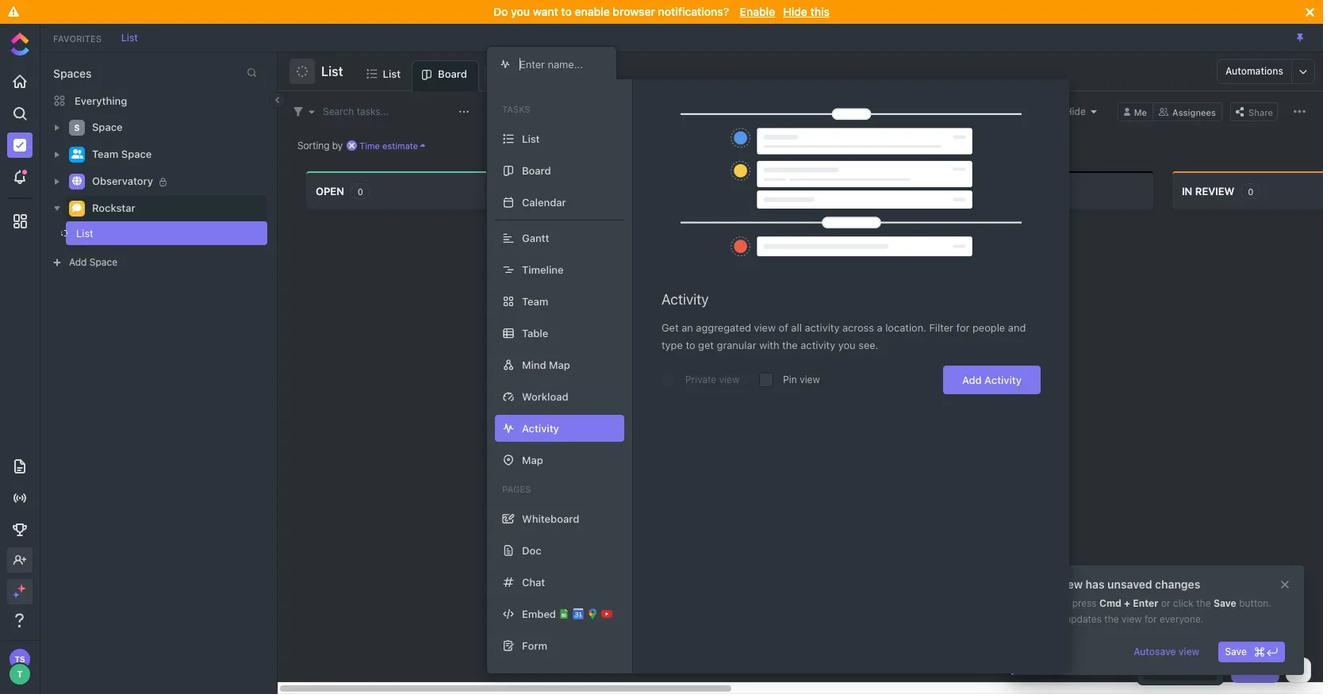 Task type: describe. For each thing, give the bounding box(es) containing it.
whiteboard
[[522, 512, 579, 525]]

1 horizontal spatial board
[[522, 164, 551, 177]]

task
[[1252, 664, 1274, 676]]

doc
[[522, 544, 542, 557]]

list down comment image
[[76, 227, 93, 240]]

globe image
[[72, 176, 82, 186]]

add space
[[69, 256, 117, 268]]

granular
[[717, 339, 757, 352]]

list down tasks
[[522, 132, 540, 145]]

all
[[791, 321, 802, 334]]

press
[[1073, 598, 1097, 609]]

share button
[[1231, 102, 1278, 121]]

team space
[[92, 148, 152, 160]]

automations
[[1226, 65, 1284, 77]]

Search tasks... text field
[[323, 100, 455, 123]]

cmd
[[1100, 598, 1122, 609]]

me
[[1135, 107, 1147, 117]]

get
[[662, 321, 679, 334]]

1 vertical spatial the
[[1197, 598, 1211, 609]]

enter
[[1133, 598, 1159, 609]]

me button
[[1118, 102, 1154, 121]]

want
[[533, 5, 558, 18]]

do
[[494, 5, 508, 18]]

2 vertical spatial list link
[[61, 221, 241, 245]]

progress
[[762, 185, 818, 197]]

0 vertical spatial activity
[[805, 321, 840, 334]]

add activity
[[962, 374, 1022, 386]]

team for team space
[[92, 148, 119, 160]]

embed
[[522, 607, 556, 620]]

autosave view
[[1134, 646, 1200, 658]]

space link
[[92, 115, 257, 140]]

calendar
[[522, 196, 566, 208]]

board link
[[438, 61, 474, 90]]

sorting
[[298, 139, 330, 151]]

enable
[[575, 5, 610, 18]]

you inside get an aggregated view of all activity across a location. filter for people and type to get granular with the activity you see.
[[839, 339, 856, 352]]

view for autosave
[[1179, 646, 1200, 658]]

timeline
[[522, 263, 564, 276]]

estimate
[[382, 140, 418, 150]]

this view has unsaved changes to save, press cmd + enter or click the save button. saving updates the view for everyone.
[[1033, 578, 1272, 625]]

a
[[877, 321, 883, 334]]

to
[[1033, 598, 1044, 609]]

save button
[[1219, 642, 1285, 663]]

view for pin
[[800, 374, 820, 386]]

for inside this view has unsaved changes to save, press cmd + enter or click the save button. saving updates the view for everyone.
[[1145, 613, 1157, 625]]

across
[[843, 321, 874, 334]]

has
[[1086, 578, 1105, 591]]

autosave view button
[[1128, 642, 1206, 663]]

in progress
[[749, 185, 818, 197]]

1 vertical spatial map
[[522, 453, 543, 466]]

chat
[[522, 576, 545, 588]]

list inside button
[[321, 64, 343, 79]]

list right favorites
[[121, 31, 138, 43]]

pending
[[532, 185, 579, 197]]

browser
[[613, 5, 655, 18]]

save inside button
[[1225, 646, 1247, 658]]

share
[[1249, 107, 1274, 117]]

team for team
[[522, 295, 549, 307]]

favorites
[[53, 33, 101, 43]]

see.
[[859, 339, 879, 352]]

completed
[[966, 185, 1029, 197]]

pin
[[783, 374, 797, 386]]

view down the +
[[1122, 613, 1142, 625]]

mind
[[522, 358, 546, 371]]

form
[[522, 639, 548, 652]]

automations button
[[1218, 60, 1292, 83]]

spaces
[[53, 67, 92, 80]]

by
[[332, 139, 343, 151]]

to inside get an aggregated view of all activity across a location. filter for people and type to get granular with the activity you see.
[[686, 339, 696, 352]]

+
[[1124, 598, 1131, 609]]

tasks
[[502, 104, 531, 114]]

unsaved
[[1108, 578, 1153, 591]]

an
[[682, 321, 693, 334]]

notifications?
[[658, 5, 729, 18]]

location.
[[886, 321, 927, 334]]

pages
[[502, 484, 531, 494]]

click
[[1174, 598, 1194, 609]]

space for team space
[[121, 148, 152, 160]]

1 vertical spatial list link
[[383, 60, 407, 90]]

table
[[522, 327, 549, 339]]

saving
[[1033, 613, 1063, 625]]

time
[[360, 140, 380, 150]]

button.
[[1240, 598, 1272, 609]]

view
[[508, 67, 532, 79]]

review
[[1196, 185, 1235, 197]]

of
[[779, 321, 789, 334]]



Task type: locate. For each thing, give the bounding box(es) containing it.
mind map
[[522, 358, 570, 371]]

1 vertical spatial for
[[1145, 613, 1157, 625]]

2 horizontal spatial 0
[[1248, 186, 1254, 196]]

0 vertical spatial board
[[438, 68, 467, 80]]

view up save,
[[1059, 578, 1083, 591]]

1 vertical spatial to
[[686, 339, 696, 352]]

team inside team space link
[[92, 148, 119, 160]]

to left get
[[686, 339, 696, 352]]

the down of
[[782, 339, 798, 352]]

assignees button
[[1154, 102, 1223, 121]]

view for private
[[719, 374, 740, 386]]

private
[[686, 374, 717, 386]]

in for in review
[[1182, 185, 1193, 197]]

open
[[316, 185, 344, 197]]

0 horizontal spatial team
[[92, 148, 119, 160]]

0 right review
[[1248, 186, 1254, 196]]

0 vertical spatial list link
[[113, 31, 146, 43]]

the down cmd on the bottom right of page
[[1105, 613, 1119, 625]]

pin view
[[783, 374, 820, 386]]

Enter name... field
[[518, 57, 604, 71]]

1 vertical spatial activity
[[801, 339, 836, 352]]

0 vertical spatial you
[[511, 5, 530, 18]]

0 for in review
[[1248, 186, 1254, 196]]

for right filter
[[957, 321, 970, 334]]

everything
[[75, 94, 127, 107]]

assignees
[[1173, 107, 1216, 117]]

view right private
[[719, 374, 740, 386]]

board up pending
[[522, 164, 551, 177]]

this
[[811, 5, 830, 18]]

map right mind
[[549, 358, 570, 371]]

1 horizontal spatial map
[[549, 358, 570, 371]]

1 in from the left
[[749, 185, 760, 197]]

0 vertical spatial space
[[92, 121, 123, 133]]

add down comment image
[[69, 256, 87, 268]]

0 horizontal spatial the
[[782, 339, 798, 352]]

view
[[754, 321, 776, 334], [719, 374, 740, 386], [800, 374, 820, 386], [1059, 578, 1083, 591], [1122, 613, 1142, 625], [1179, 646, 1200, 658]]

0 vertical spatial map
[[549, 358, 570, 371]]

add
[[69, 256, 87, 268], [962, 374, 982, 386]]

everything link
[[40, 88, 277, 113]]

space up observatory
[[121, 148, 152, 160]]

0 horizontal spatial in
[[749, 185, 760, 197]]

space down rockstar
[[90, 256, 117, 268]]

list link up search tasks... text box
[[383, 60, 407, 90]]

with
[[760, 339, 780, 352]]

0 for in progress
[[831, 186, 837, 196]]

1 horizontal spatial you
[[839, 339, 856, 352]]

get
[[698, 339, 714, 352]]

save left button.
[[1214, 598, 1237, 609]]

in for in progress
[[749, 185, 760, 197]]

space down everything
[[92, 121, 123, 133]]

the right 'click'
[[1197, 598, 1211, 609]]

0 right progress
[[831, 186, 837, 196]]

0 horizontal spatial add
[[69, 256, 87, 268]]

user group image
[[71, 149, 83, 159]]

1 vertical spatial add
[[962, 374, 982, 386]]

0 horizontal spatial to
[[561, 5, 572, 18]]

map up pages on the bottom of the page
[[522, 453, 543, 466]]

list button
[[315, 54, 343, 89]]

0 horizontal spatial for
[[957, 321, 970, 334]]

updates
[[1066, 613, 1102, 625]]

aggregated
[[696, 321, 751, 334]]

1 horizontal spatial add
[[962, 374, 982, 386]]

activity down all
[[801, 339, 836, 352]]

2 horizontal spatial the
[[1197, 598, 1211, 609]]

activity up an
[[662, 291, 709, 308]]

rockstar link
[[92, 196, 257, 221]]

1 0 from the left
[[358, 186, 363, 196]]

in left progress
[[749, 185, 760, 197]]

enable
[[740, 5, 775, 18]]

search
[[323, 105, 354, 117]]

list link right favorites
[[113, 31, 146, 43]]

team right user group 'icon' on the left of page
[[92, 148, 119, 160]]

0 horizontal spatial 0
[[358, 186, 363, 196]]

0 horizontal spatial map
[[522, 453, 543, 466]]

0 for open
[[358, 186, 363, 196]]

you
[[511, 5, 530, 18], [839, 339, 856, 352]]

1 horizontal spatial 0
[[831, 186, 837, 196]]

activity down and
[[985, 374, 1022, 386]]

add for add space
[[69, 256, 87, 268]]

save,
[[1047, 598, 1070, 609]]

observatory
[[92, 175, 153, 187]]

view right pin
[[800, 374, 820, 386]]

type
[[662, 339, 683, 352]]

1 horizontal spatial activity
[[985, 374, 1022, 386]]

team
[[92, 148, 119, 160], [522, 295, 549, 307]]

everyone.
[[1160, 613, 1204, 625]]

people
[[973, 321, 1006, 334]]

list
[[121, 31, 138, 43], [321, 64, 343, 79], [383, 67, 401, 80], [522, 132, 540, 145], [76, 227, 93, 240]]

do you want to enable browser notifications? enable hide this
[[494, 5, 830, 18]]

space for add space
[[90, 256, 117, 268]]

2 in from the left
[[1182, 185, 1193, 197]]

map
[[549, 358, 570, 371], [522, 453, 543, 466]]

gantt
[[522, 231, 549, 244]]

observatory link
[[92, 169, 257, 194]]

1 horizontal spatial to
[[686, 339, 696, 352]]

save down button.
[[1225, 646, 1247, 658]]

3 0 from the left
[[1248, 186, 1254, 196]]

comment image
[[72, 203, 82, 213]]

tasks...
[[357, 105, 389, 117]]

to right want
[[561, 5, 572, 18]]

view inside get an aggregated view of all activity across a location. filter for people and type to get granular with the activity you see.
[[754, 321, 776, 334]]

for inside get an aggregated view of all activity across a location. filter for people and type to get granular with the activity you see.
[[957, 321, 970, 334]]

activity
[[662, 291, 709, 308], [985, 374, 1022, 386]]

1 vertical spatial board
[[522, 164, 551, 177]]

for down "enter"
[[1145, 613, 1157, 625]]

list link
[[113, 31, 146, 43], [383, 60, 407, 90], [61, 221, 241, 245]]

0 horizontal spatial you
[[511, 5, 530, 18]]

view inside autosave view button
[[1179, 646, 1200, 658]]

changes
[[1155, 578, 1201, 591]]

for
[[957, 321, 970, 334], [1145, 613, 1157, 625]]

get an aggregated view of all activity across a location. filter for people and type to get granular with the activity you see.
[[662, 321, 1026, 352]]

0 vertical spatial to
[[561, 5, 572, 18]]

0 vertical spatial save
[[1214, 598, 1237, 609]]

you right do
[[511, 5, 530, 18]]

1 horizontal spatial in
[[1182, 185, 1193, 197]]

2 0 from the left
[[831, 186, 837, 196]]

autosave
[[1134, 646, 1176, 658]]

view for this
[[1059, 578, 1083, 591]]

0 horizontal spatial board
[[438, 68, 467, 80]]

the
[[782, 339, 798, 352], [1197, 598, 1211, 609], [1105, 613, 1119, 625]]

1 vertical spatial activity
[[985, 374, 1022, 386]]

sorting by
[[298, 139, 343, 151]]

board left view dropdown button
[[438, 68, 467, 80]]

1 vertical spatial team
[[522, 295, 549, 307]]

0 vertical spatial for
[[957, 321, 970, 334]]

add for add activity
[[962, 374, 982, 386]]

1 horizontal spatial team
[[522, 295, 549, 307]]

1 vertical spatial save
[[1225, 646, 1247, 658]]

0 vertical spatial activity
[[662, 291, 709, 308]]

1 horizontal spatial for
[[1145, 613, 1157, 625]]

view button
[[486, 60, 539, 91]]

space
[[92, 121, 123, 133], [121, 148, 152, 160], [90, 256, 117, 268]]

0 vertical spatial the
[[782, 339, 798, 352]]

view up with
[[754, 321, 776, 334]]

list up search tasks... text box
[[383, 67, 401, 80]]

add down people
[[962, 374, 982, 386]]

in review
[[1182, 185, 1235, 197]]

team space link
[[92, 142, 257, 167]]

list up search
[[321, 64, 343, 79]]

to
[[561, 5, 572, 18], [686, 339, 696, 352]]

0 vertical spatial add
[[69, 256, 87, 268]]

in left review
[[1182, 185, 1193, 197]]

0 horizontal spatial activity
[[662, 291, 709, 308]]

rockstar
[[92, 202, 135, 214]]

0 vertical spatial team
[[92, 148, 119, 160]]

spaces link
[[40, 67, 92, 80]]

time estimate
[[360, 140, 418, 150]]

activity right all
[[805, 321, 840, 334]]

hide
[[783, 5, 808, 18]]

1 vertical spatial you
[[839, 339, 856, 352]]

the inside get an aggregated view of all activity across a location. filter for people and type to get granular with the activity you see.
[[782, 339, 798, 352]]

team up table
[[522, 295, 549, 307]]

2 vertical spatial the
[[1105, 613, 1119, 625]]

save inside this view has unsaved changes to save, press cmd + enter or click the save button. saving updates the view for everyone.
[[1214, 598, 1237, 609]]

1 vertical spatial space
[[121, 148, 152, 160]]

search tasks...
[[323, 105, 389, 117]]

2 vertical spatial space
[[90, 256, 117, 268]]

1 horizontal spatial the
[[1105, 613, 1119, 625]]

in
[[749, 185, 760, 197], [1182, 185, 1193, 197]]

this
[[1033, 578, 1056, 591]]

private view
[[686, 374, 740, 386]]

view down everyone.
[[1179, 646, 1200, 658]]

0 right "open"
[[358, 186, 363, 196]]

you down across
[[839, 339, 856, 352]]

list link down rockstar
[[61, 221, 241, 245]]



Task type: vqa. For each thing, say whether or not it's contained in the screenshot.
Saving
yes



